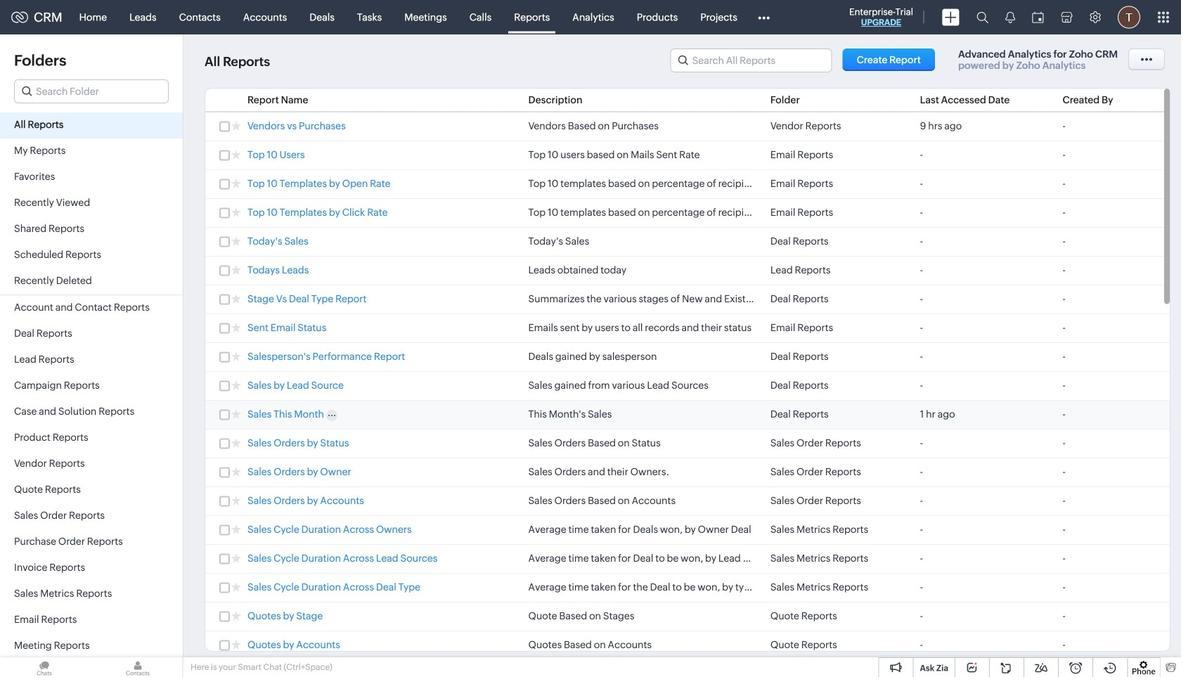 Task type: vqa. For each thing, say whether or not it's contained in the screenshot.
Reports link at top
no



Task type: locate. For each thing, give the bounding box(es) containing it.
Search Folder text field
[[15, 80, 168, 103]]

Search All Reports text field
[[672, 49, 832, 72]]

search element
[[969, 0, 998, 34]]

search image
[[977, 11, 989, 23]]

calendar image
[[1033, 12, 1045, 23]]



Task type: describe. For each thing, give the bounding box(es) containing it.
profile element
[[1110, 0, 1149, 34]]

create menu image
[[943, 9, 960, 26]]

profile image
[[1119, 6, 1141, 28]]

create menu element
[[934, 0, 969, 34]]

Other Modules field
[[749, 6, 779, 28]]

signals element
[[998, 0, 1024, 34]]

chats image
[[0, 658, 89, 677]]

contacts image
[[94, 658, 182, 677]]

logo image
[[11, 12, 28, 23]]

signals image
[[1006, 11, 1016, 23]]



